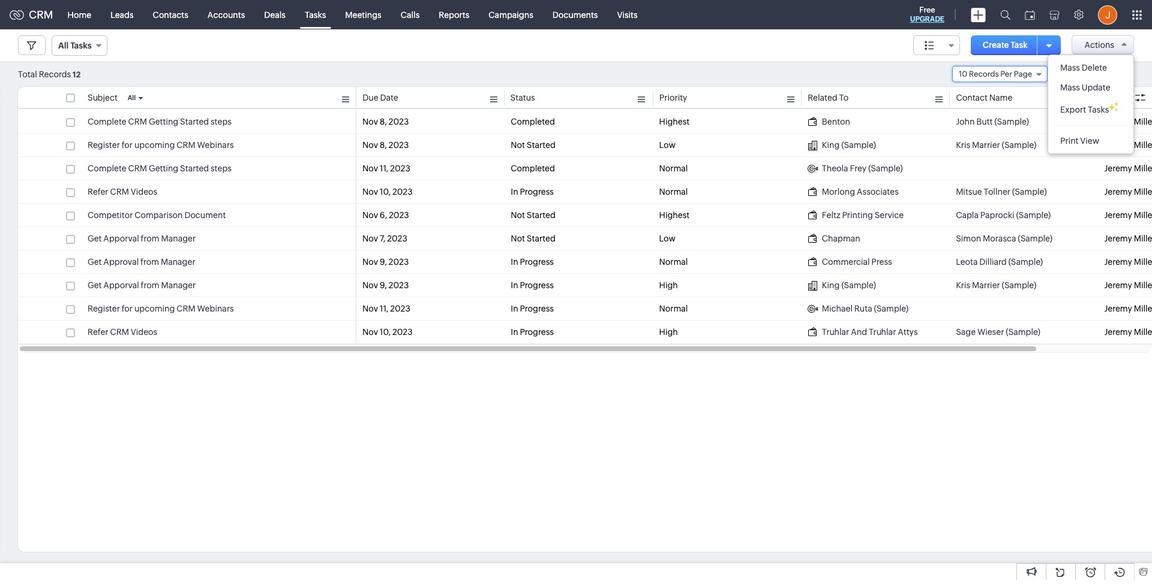 Task type: vqa. For each thing, say whether or not it's contained in the screenshot.
fourth 5555 from the bottom of the page
no



Task type: describe. For each thing, give the bounding box(es) containing it.
documents
[[553, 10, 598, 20]]

create menu element
[[964, 0, 993, 29]]

contact
[[956, 93, 988, 103]]

subject
[[88, 93, 118, 103]]

-
[[1072, 69, 1076, 79]]

complete crm getting started steps link for nov 11, 2023
[[88, 163, 232, 175]]

jeremy for commercial press link
[[1104, 257, 1132, 267]]

competitor comparison document link
[[88, 209, 226, 221]]

crm link
[[10, 8, 53, 21]]

leota dilliard (sample) link
[[956, 256, 1043, 268]]

frey
[[850, 164, 867, 173]]

3 mille from the top
[[1134, 164, 1152, 173]]

for for nov 11, 2023
[[122, 304, 133, 314]]

mass delete link
[[1048, 58, 1134, 78]]

kris for high
[[956, 281, 970, 290]]

actions
[[1085, 40, 1114, 50]]

kris marrier (sample) for low
[[956, 140, 1037, 150]]

associates
[[857, 187, 899, 197]]

2 nov from the top
[[362, 140, 378, 150]]

attys
[[898, 328, 918, 337]]

leads
[[111, 10, 134, 20]]

complete for nov 8, 2023
[[88, 117, 126, 127]]

9 mille from the top
[[1134, 304, 1152, 314]]

nov for "feltz printing service" link
[[362, 211, 378, 220]]

in progress for michael
[[511, 304, 554, 314]]

apporval for nov 7, 2023
[[103, 234, 139, 244]]

in for commercial press
[[511, 257, 518, 267]]

all for all
[[128, 94, 136, 101]]

2023 for "feltz printing service" link
[[389, 211, 409, 220]]

refer crm videos for normal
[[88, 187, 157, 197]]

feltz printing service
[[822, 211, 904, 220]]

home link
[[58, 0, 101, 29]]

king (sample) link for low
[[808, 139, 876, 151]]

(sample) down leota dilliard (sample)
[[1002, 281, 1037, 290]]

getting for nov 11, 2023
[[149, 164, 178, 173]]

profile image
[[1098, 5, 1117, 24]]

6,
[[380, 211, 387, 220]]

register for upcoming crm webinars link for nov 11, 2023
[[88, 303, 234, 315]]

videos for high
[[131, 328, 157, 337]]

nov 10, 2023 for normal
[[362, 187, 413, 197]]

delete
[[1082, 63, 1107, 73]]

commercial
[[822, 257, 870, 267]]

john
[[956, 117, 975, 127]]

accounts
[[208, 10, 245, 20]]

1 truhlar from the left
[[822, 328, 849, 337]]

nov 7, 2023
[[362, 234, 407, 244]]

butt
[[977, 117, 993, 127]]

1 horizontal spatial tasks
[[305, 10, 326, 20]]

jeremy mille for leota dilliard (sample) 'link'
[[1104, 257, 1152, 267]]

mitsue tollner (sample) link
[[956, 186, 1047, 198]]

nov for michael ruta (sample) link
[[362, 304, 378, 314]]

visits
[[617, 10, 638, 20]]

documents link
[[543, 0, 608, 29]]

and
[[851, 328, 867, 337]]

(sample) inside theola frey (sample) link
[[868, 164, 903, 173]]

task owner
[[1104, 93, 1150, 103]]

michael ruta (sample)
[[822, 304, 909, 314]]

from for high
[[141, 281, 159, 290]]

complete crm getting started steps link for nov 8, 2023
[[88, 116, 232, 128]]

8 jeremy from the top
[[1104, 281, 1132, 290]]

marrier for low
[[972, 140, 1000, 150]]

mass for mass update
[[1060, 83, 1080, 92]]

nov 11, 2023 for completed
[[362, 164, 410, 173]]

progress for truhlar and truhlar attys
[[520, 328, 554, 337]]

get approval from manager
[[88, 257, 195, 267]]

contacts link
[[143, 0, 198, 29]]

campaigns link
[[479, 0, 543, 29]]

free
[[920, 5, 935, 14]]

normal for commercial press
[[659, 257, 688, 267]]

tasks for export tasks
[[1088, 105, 1109, 115]]

register for nov 11, 2023
[[88, 304, 120, 314]]

(sample) inside michael ruta (sample) link
[[874, 304, 909, 314]]

export
[[1060, 105, 1086, 115]]

calendar image
[[1025, 10, 1035, 20]]

videos for normal
[[131, 187, 157, 197]]

create task button
[[971, 35, 1040, 55]]

complete crm getting started steps for nov 8, 2023
[[88, 117, 232, 127]]

11, for in progress
[[380, 304, 388, 314]]

per
[[1000, 70, 1012, 79]]

refer for normal
[[88, 187, 108, 197]]

register for upcoming crm webinars for nov 8, 2023
[[88, 140, 234, 150]]

home
[[68, 10, 91, 20]]

completed for nov 11, 2023
[[511, 164, 555, 173]]

in progress for king
[[511, 281, 554, 290]]

11, for completed
[[380, 164, 388, 173]]

records for total
[[39, 69, 71, 79]]

12
[[73, 70, 81, 79]]

2 jeremy from the top
[[1104, 140, 1132, 150]]

register for nov 8, 2023
[[88, 140, 120, 150]]

commercial press link
[[808, 256, 892, 268]]

mille for mitsue tollner (sample) link
[[1134, 187, 1152, 197]]

in progress for morlong
[[511, 187, 554, 197]]

in for king (sample)
[[511, 281, 518, 290]]

not started for nov 6, 2023
[[511, 211, 556, 220]]

(sample) inside leota dilliard (sample) 'link'
[[1008, 257, 1043, 267]]

theola frey (sample) link
[[808, 163, 903, 175]]

calls link
[[391, 0, 429, 29]]

mitsue
[[956, 187, 982, 197]]

leota dilliard (sample)
[[956, 257, 1043, 267]]

create task
[[983, 40, 1028, 50]]

get apporval from manager link for nov 9, 2023
[[88, 280, 196, 292]]

contacts
[[153, 10, 188, 20]]

print
[[1060, 136, 1079, 146]]

not for nov 8, 2023
[[511, 140, 525, 150]]

mass update
[[1060, 83, 1111, 92]]

ruta
[[854, 304, 872, 314]]

mille for the simon morasca (sample) link at the right top of page
[[1134, 234, 1152, 244]]

nov for morlong associates link
[[362, 187, 378, 197]]

jeremy mille for the simon morasca (sample) link at the right top of page
[[1104, 234, 1152, 244]]

name
[[989, 93, 1012, 103]]

1 horizontal spatial 10
[[1077, 69, 1087, 79]]

10 records per page
[[959, 70, 1032, 79]]

tasks link
[[295, 0, 336, 29]]

truhlar and truhlar attys
[[822, 328, 918, 337]]

8, for completed
[[380, 117, 387, 127]]

king for high
[[822, 281, 840, 290]]

total
[[18, 69, 37, 79]]

search image
[[1000, 10, 1011, 20]]

nov 8, 2023 for not started
[[362, 140, 409, 150]]

from for low
[[141, 234, 159, 244]]

2023 for truhlar and truhlar attys link
[[392, 328, 413, 337]]

document
[[184, 211, 226, 220]]

steps for nov 11, 2023
[[211, 164, 232, 173]]

getting for nov 8, 2023
[[149, 117, 178, 127]]

leota
[[956, 257, 978, 267]]

deals
[[264, 10, 286, 20]]

benton link
[[808, 116, 850, 128]]

(sample) up frey
[[841, 140, 876, 150]]

register for upcoming crm webinars link for nov 8, 2023
[[88, 139, 234, 151]]

commercial press
[[822, 257, 892, 267]]

jeremy for chapman link
[[1104, 234, 1132, 244]]

8, for not started
[[380, 140, 387, 150]]

michael ruta (sample) link
[[808, 303, 909, 315]]

highest for not started
[[659, 211, 690, 220]]

jeremy mille for capla paprocki (sample) link
[[1104, 211, 1152, 220]]

truhlar and truhlar attys link
[[808, 326, 918, 338]]

complete for nov 11, 2023
[[88, 164, 126, 173]]

completed for nov 8, 2023
[[511, 117, 555, 127]]

get for high
[[88, 281, 102, 290]]

nov 9, 2023 for get apporval from manager
[[362, 281, 409, 290]]

mille for capla paprocki (sample) link
[[1134, 211, 1152, 220]]

row group containing complete crm getting started steps
[[18, 110, 1152, 344]]

view
[[1080, 136, 1099, 146]]

mass for mass delete
[[1060, 63, 1080, 73]]

date
[[380, 93, 398, 103]]

nov 9, 2023 for get approval from manager
[[362, 257, 409, 267]]

michael
[[822, 304, 853, 314]]

in for michael ruta (sample)
[[511, 304, 518, 314]]

chapman
[[822, 234, 860, 244]]

nov for benton 'link' on the right top of the page
[[362, 117, 378, 127]]

get apporval from manager for nov 7, 2023
[[88, 234, 196, 244]]

highest for completed
[[659, 117, 690, 127]]

jeremy for morlong associates link
[[1104, 187, 1132, 197]]

profile element
[[1091, 0, 1125, 29]]

related
[[808, 93, 837, 103]]

press
[[872, 257, 892, 267]]

register for upcoming crm webinars for nov 11, 2023
[[88, 304, 234, 314]]

from for normal
[[140, 257, 159, 267]]

mitsue tollner (sample)
[[956, 187, 1047, 197]]

approval
[[103, 257, 139, 267]]

visits link
[[608, 0, 647, 29]]

owner
[[1123, 93, 1150, 103]]

john butt (sample) link
[[956, 116, 1029, 128]]

not for nov 7, 2023
[[511, 234, 525, 244]]

deals link
[[255, 0, 295, 29]]

john butt (sample)
[[956, 117, 1029, 127]]

in progress for truhlar
[[511, 328, 554, 337]]

accounts link
[[198, 0, 255, 29]]



Task type: locate. For each thing, give the bounding box(es) containing it.
1 vertical spatial for
[[122, 304, 133, 314]]

10 mille from the top
[[1134, 328, 1152, 337]]

0 vertical spatial complete crm getting started steps
[[88, 117, 232, 127]]

1 mass from the top
[[1060, 63, 1080, 73]]

0 vertical spatial kris
[[956, 140, 970, 150]]

from right approval
[[140, 257, 159, 267]]

2 nov 9, 2023 from the top
[[362, 281, 409, 290]]

tasks right deals
[[305, 10, 326, 20]]

1 from from the top
[[141, 234, 159, 244]]

status
[[511, 93, 536, 103]]

0 vertical spatial king (sample) link
[[808, 139, 876, 151]]

size image
[[925, 40, 934, 51]]

1 complete crm getting started steps link from the top
[[88, 116, 232, 128]]

2 get apporval from manager link from the top
[[88, 280, 196, 292]]

2 kris marrier (sample) link from the top
[[956, 280, 1037, 292]]

upgrade
[[910, 15, 945, 23]]

0 vertical spatial get apporval from manager
[[88, 234, 196, 244]]

register down subject at top left
[[88, 140, 120, 150]]

6 jeremy from the top
[[1104, 234, 1132, 244]]

kris marrier (sample) down dilliard
[[956, 281, 1037, 290]]

1 vertical spatial king (sample)
[[822, 281, 876, 290]]

started for nov 8, 2023
[[527, 140, 556, 150]]

0 vertical spatial nov 8, 2023
[[362, 117, 409, 127]]

8 jeremy mille from the top
[[1104, 281, 1152, 290]]

marrier down butt
[[972, 140, 1000, 150]]

marrier down dilliard
[[972, 281, 1000, 290]]

1 get from the top
[[88, 234, 102, 244]]

0 vertical spatial apporval
[[103, 234, 139, 244]]

1 vertical spatial 9,
[[380, 281, 387, 290]]

1 vertical spatial complete
[[88, 164, 126, 173]]

(sample) down john butt (sample) link
[[1002, 140, 1037, 150]]

2 nov 11, 2023 from the top
[[362, 304, 410, 314]]

0 vertical spatial 11,
[[380, 164, 388, 173]]

1 vertical spatial mass
[[1060, 83, 1080, 92]]

6 nov from the top
[[362, 234, 378, 244]]

1 complete crm getting started steps from the top
[[88, 117, 232, 127]]

kris for low
[[956, 140, 970, 150]]

3 jeremy mille from the top
[[1104, 164, 1152, 173]]

service
[[875, 211, 904, 220]]

2 truhlar from the left
[[869, 328, 896, 337]]

mille for leota dilliard (sample) 'link'
[[1134, 257, 1152, 267]]

1 8, from the top
[[380, 117, 387, 127]]

2 complete crm getting started steps link from the top
[[88, 163, 232, 175]]

normal for morlong associates
[[659, 187, 688, 197]]

1 vertical spatial task
[[1104, 93, 1122, 103]]

0 vertical spatial 10,
[[380, 187, 391, 197]]

1 vertical spatial highest
[[659, 211, 690, 220]]

priority
[[659, 93, 687, 103]]

task down update at the top right of page
[[1104, 93, 1122, 103]]

1 refer crm videos from the top
[[88, 187, 157, 197]]

leads link
[[101, 0, 143, 29]]

refer crm videos
[[88, 187, 157, 197], [88, 328, 157, 337]]

progress for commercial press
[[520, 257, 554, 267]]

1 horizontal spatial records
[[969, 70, 999, 79]]

1 vertical spatial high
[[659, 328, 678, 337]]

8 nov from the top
[[362, 281, 378, 290]]

nov 6, 2023
[[362, 211, 409, 220]]

(sample) inside mitsue tollner (sample) link
[[1012, 187, 1047, 197]]

10 right -
[[1077, 69, 1087, 79]]

1 upcoming from the top
[[134, 140, 175, 150]]

1 vertical spatial tasks
[[70, 41, 92, 50]]

kris marrier (sample) link for high
[[956, 280, 1037, 292]]

1 vertical spatial nov 8, 2023
[[362, 140, 409, 150]]

(sample) inside sage wieser (sample) link
[[1006, 328, 1041, 337]]

1 king (sample) from the top
[[822, 140, 876, 150]]

2 progress from the top
[[520, 257, 554, 267]]

nov 11, 2023
[[362, 164, 410, 173], [362, 304, 410, 314]]

2 11, from the top
[[380, 304, 388, 314]]

king (sample) down commercial press link
[[822, 281, 876, 290]]

0 vertical spatial marrier
[[972, 140, 1000, 150]]

morlong
[[822, 187, 855, 197]]

mille for sage wieser (sample) link
[[1134, 328, 1152, 337]]

simon morasca (sample)
[[956, 234, 1053, 244]]

2 in from the top
[[511, 257, 518, 267]]

jeremy mille for mitsue tollner (sample) link
[[1104, 187, 1152, 197]]

related to
[[808, 93, 849, 103]]

7 jeremy mille from the top
[[1104, 257, 1152, 267]]

kris marrier (sample) link down dilliard
[[956, 280, 1037, 292]]

high for king (sample)
[[659, 281, 678, 290]]

records left 12
[[39, 69, 71, 79]]

apporval up approval
[[103, 234, 139, 244]]

2 kris marrier (sample) from the top
[[956, 281, 1037, 290]]

1 vertical spatial kris marrier (sample)
[[956, 281, 1037, 290]]

mille for high's kris marrier (sample) link
[[1134, 281, 1152, 290]]

9 jeremy mille from the top
[[1104, 304, 1152, 314]]

0 vertical spatial get
[[88, 234, 102, 244]]

2 highest from the top
[[659, 211, 690, 220]]

started for nov 7, 2023
[[527, 234, 556, 244]]

king (sample) for high
[[822, 281, 876, 290]]

refer
[[88, 187, 108, 197], [88, 328, 108, 337]]

get down the competitor
[[88, 234, 102, 244]]

apporval
[[103, 234, 139, 244], [103, 281, 139, 290]]

create
[[983, 40, 1009, 50]]

10 up contact
[[959, 70, 967, 79]]

get apporval from manager link up get approval from manager link
[[88, 233, 196, 245]]

1 vertical spatial get
[[88, 257, 102, 267]]

0 vertical spatial register for upcoming crm webinars
[[88, 140, 234, 150]]

mass delete
[[1060, 63, 1107, 73]]

0 vertical spatial manager
[[161, 234, 196, 244]]

(sample) up michael ruta (sample) link
[[841, 281, 876, 290]]

1 vertical spatial get apporval from manager link
[[88, 280, 196, 292]]

2 high from the top
[[659, 328, 678, 337]]

0 vertical spatial kris marrier (sample)
[[956, 140, 1037, 150]]

normal for theola frey (sample)
[[659, 164, 688, 173]]

1 horizontal spatial all
[[128, 94, 136, 101]]

to
[[839, 93, 849, 103]]

steps for nov 8, 2023
[[211, 117, 232, 127]]

from down get approval from manager
[[141, 281, 159, 290]]

nov for commercial press link
[[362, 257, 378, 267]]

1 vertical spatial webinars
[[197, 304, 234, 314]]

4 jeremy from the top
[[1104, 187, 1132, 197]]

1 vertical spatial nov 11, 2023
[[362, 304, 410, 314]]

register for upcoming crm webinars link
[[88, 139, 234, 151], [88, 303, 234, 315]]

0 vertical spatial kris marrier (sample) link
[[956, 139, 1037, 151]]

(sample) down 'simon morasca (sample)' on the right top
[[1008, 257, 1043, 267]]

4 progress from the top
[[520, 304, 554, 314]]

contact name
[[956, 93, 1012, 103]]

complete up the competitor
[[88, 164, 126, 173]]

11,
[[380, 164, 388, 173], [380, 304, 388, 314]]

2023 for chapman link
[[387, 234, 407, 244]]

jeremy mille for sage wieser (sample) link
[[1104, 328, 1152, 337]]

(sample) right morasca
[[1018, 234, 1053, 244]]

dilliard
[[980, 257, 1007, 267]]

progress for michael ruta (sample)
[[520, 304, 554, 314]]

0 vertical spatial king (sample)
[[822, 140, 876, 150]]

0 vertical spatial complete crm getting started steps link
[[88, 116, 232, 128]]

2 register from the top
[[88, 304, 120, 314]]

in progress for commercial
[[511, 257, 554, 267]]

free upgrade
[[910, 5, 945, 23]]

search element
[[993, 0, 1018, 29]]

7 mille from the top
[[1134, 257, 1152, 267]]

0 vertical spatial get apporval from manager link
[[88, 233, 196, 245]]

refer crm videos link for high
[[88, 326, 157, 338]]

all up total records 12
[[58, 41, 69, 50]]

total records 12
[[18, 69, 81, 79]]

1 vertical spatial 11,
[[380, 304, 388, 314]]

5 mille from the top
[[1134, 211, 1152, 220]]

sage
[[956, 328, 976, 337]]

0 vertical spatial completed
[[511, 117, 555, 127]]

0 vertical spatial nov 9, 2023
[[362, 257, 409, 267]]

0 vertical spatial tasks
[[305, 10, 326, 20]]

simon
[[956, 234, 981, 244]]

logo image
[[10, 10, 24, 20]]

refer crm videos for high
[[88, 328, 157, 337]]

webinars
[[197, 140, 234, 150], [197, 304, 234, 314]]

apporval for nov 9, 2023
[[103, 281, 139, 290]]

10, for high
[[380, 328, 391, 337]]

10 inside field
[[959, 70, 967, 79]]

get for normal
[[88, 257, 102, 267]]

2 marrier from the top
[[972, 281, 1000, 290]]

0 vertical spatial highest
[[659, 117, 690, 127]]

1 horizontal spatial task
[[1104, 93, 1122, 103]]

2 jeremy mille from the top
[[1104, 140, 1152, 150]]

capla
[[956, 211, 979, 220]]

10, for normal
[[380, 187, 391, 197]]

1 vertical spatial register for upcoming crm webinars link
[[88, 303, 234, 315]]

jeremy for benton 'link' on the right top of the page
[[1104, 117, 1132, 127]]

2 from from the top
[[140, 257, 159, 267]]

1 vertical spatial complete crm getting started steps link
[[88, 163, 232, 175]]

0 vertical spatial not started
[[511, 140, 556, 150]]

crm
[[29, 8, 53, 21], [128, 117, 147, 127], [177, 140, 195, 150], [128, 164, 147, 173], [110, 187, 129, 197], [177, 304, 195, 314], [110, 328, 129, 337]]

in for truhlar and truhlar attys
[[511, 328, 518, 337]]

morasca
[[983, 234, 1016, 244]]

1 getting from the top
[[149, 117, 178, 127]]

row group
[[18, 110, 1152, 344]]

normal
[[659, 164, 688, 173], [659, 187, 688, 197], [659, 257, 688, 267], [659, 304, 688, 314]]

0 vertical spatial mass
[[1060, 63, 1080, 73]]

2023 for commercial press link
[[389, 257, 409, 267]]

0 horizontal spatial records
[[39, 69, 71, 79]]

reports
[[439, 10, 469, 20]]

1 progress from the top
[[520, 187, 554, 197]]

0 vertical spatial nov 11, 2023
[[362, 164, 410, 173]]

1 vertical spatial steps
[[211, 164, 232, 173]]

get apporval from manager link for nov 7, 2023
[[88, 233, 196, 245]]

1 vertical spatial refer crm videos link
[[88, 326, 157, 338]]

jeremy for michael ruta (sample) link
[[1104, 304, 1132, 314]]

3 get from the top
[[88, 281, 102, 290]]

task right create
[[1011, 40, 1028, 50]]

1 vertical spatial upcoming
[[134, 304, 175, 314]]

9, for get apporval from manager
[[380, 281, 387, 290]]

high
[[659, 281, 678, 290], [659, 328, 678, 337]]

0 vertical spatial not
[[511, 140, 525, 150]]

0 vertical spatial high
[[659, 281, 678, 290]]

get down get approval from manager link
[[88, 281, 102, 290]]

kris marrier (sample) down john butt (sample) link
[[956, 140, 1037, 150]]

apporval down approval
[[103, 281, 139, 290]]

1 mille from the top
[[1134, 117, 1152, 127]]

(sample) right ruta
[[874, 304, 909, 314]]

manager for normal
[[161, 257, 195, 267]]

1 nov 9, 2023 from the top
[[362, 257, 409, 267]]

create menu image
[[971, 8, 986, 22]]

(sample) right tollner
[[1012, 187, 1047, 197]]

print view
[[1060, 136, 1099, 146]]

0 vertical spatial refer
[[88, 187, 108, 197]]

1 vertical spatial nov 9, 2023
[[362, 281, 409, 290]]

nov 8, 2023 for completed
[[362, 117, 409, 127]]

truhlar right and
[[869, 328, 896, 337]]

kris down leota
[[956, 281, 970, 290]]

0 horizontal spatial all
[[58, 41, 69, 50]]

get left approval
[[88, 257, 102, 267]]

2 complete crm getting started steps from the top
[[88, 164, 232, 173]]

1 nov 8, 2023 from the top
[[362, 117, 409, 127]]

page
[[1014, 70, 1032, 79]]

get apporval from manager for nov 9, 2023
[[88, 281, 196, 290]]

2023
[[389, 117, 409, 127], [389, 140, 409, 150], [390, 164, 410, 173], [392, 187, 413, 197], [389, 211, 409, 220], [387, 234, 407, 244], [389, 257, 409, 267], [389, 281, 409, 290], [390, 304, 410, 314], [392, 328, 413, 337]]

completed
[[511, 117, 555, 127], [511, 164, 555, 173]]

records inside field
[[969, 70, 999, 79]]

king (sample) link down commercial
[[808, 280, 876, 292]]

king
[[822, 140, 840, 150], [822, 281, 840, 290]]

2 complete from the top
[[88, 164, 126, 173]]

complete crm getting started steps
[[88, 117, 232, 127], [88, 164, 232, 173]]

1 vertical spatial king (sample) link
[[808, 280, 876, 292]]

jeremy for theola frey (sample) link at the top right of the page
[[1104, 164, 1132, 173]]

1 high from the top
[[659, 281, 678, 290]]

2 refer from the top
[[88, 328, 108, 337]]

(sample) inside john butt (sample) link
[[995, 117, 1029, 127]]

mille for kris marrier (sample) link corresponding to low
[[1134, 140, 1152, 150]]

(sample) inside the simon morasca (sample) link
[[1018, 234, 1053, 244]]

1 nov 10, 2023 from the top
[[362, 187, 413, 197]]

refer for high
[[88, 328, 108, 337]]

king (sample) link for high
[[808, 280, 876, 292]]

3 progress from the top
[[520, 281, 554, 290]]

task
[[1011, 40, 1028, 50], [1104, 93, 1122, 103]]

morlong associates
[[822, 187, 899, 197]]

10,
[[380, 187, 391, 197], [380, 328, 391, 337]]

1 vertical spatial refer crm videos
[[88, 328, 157, 337]]

10 jeremy from the top
[[1104, 328, 1132, 337]]

(sample) right the paprocki
[[1016, 211, 1051, 220]]

sage wieser (sample) link
[[956, 326, 1041, 338]]

king up michael
[[822, 281, 840, 290]]

records for 10
[[969, 70, 999, 79]]

1 refer from the top
[[88, 187, 108, 197]]

tasks
[[305, 10, 326, 20], [70, 41, 92, 50], [1088, 105, 1109, 115]]

2 vertical spatial manager
[[161, 281, 196, 290]]

theola frey (sample)
[[822, 164, 903, 173]]

nov 8, 2023
[[362, 117, 409, 127], [362, 140, 409, 150]]

1 kris marrier (sample) link from the top
[[956, 139, 1037, 151]]

1 vertical spatial complete crm getting started steps
[[88, 164, 232, 173]]

all right subject at top left
[[128, 94, 136, 101]]

5 in from the top
[[511, 328, 518, 337]]

feltz
[[822, 211, 841, 220]]

0 vertical spatial register
[[88, 140, 120, 150]]

(sample) up associates
[[868, 164, 903, 173]]

2 vertical spatial not started
[[511, 234, 556, 244]]

tasks for all tasks
[[70, 41, 92, 50]]

0 vertical spatial videos
[[131, 187, 157, 197]]

0 vertical spatial steps
[[211, 117, 232, 127]]

register down approval
[[88, 304, 120, 314]]

capla paprocki (sample)
[[956, 211, 1051, 220]]

1 vertical spatial not
[[511, 211, 525, 220]]

task inside button
[[1011, 40, 1028, 50]]

kris down the john
[[956, 140, 970, 150]]

2 nov 10, 2023 from the top
[[362, 328, 413, 337]]

0 vertical spatial 8,
[[380, 117, 387, 127]]

9,
[[380, 257, 387, 267], [380, 281, 387, 290]]

upcoming for nov 8, 2023
[[134, 140, 175, 150]]

1 vertical spatial king
[[822, 281, 840, 290]]

6 jeremy mille from the top
[[1104, 234, 1152, 244]]

not started for nov 8, 2023
[[511, 140, 556, 150]]

0 vertical spatial low
[[659, 140, 676, 150]]

3 in progress from the top
[[511, 281, 554, 290]]

simon morasca (sample) link
[[956, 233, 1053, 245]]

jeremy
[[1104, 117, 1132, 127], [1104, 140, 1132, 150], [1104, 164, 1132, 173], [1104, 187, 1132, 197], [1104, 211, 1132, 220], [1104, 234, 1132, 244], [1104, 257, 1132, 267], [1104, 281, 1132, 290], [1104, 304, 1132, 314], [1104, 328, 1132, 337]]

paprocki
[[980, 211, 1015, 220]]

export tasks
[[1060, 105, 1109, 115]]

capla paprocki (sample) link
[[956, 209, 1051, 221]]

marrier for high
[[972, 281, 1000, 290]]

1 kris marrier (sample) from the top
[[956, 140, 1037, 150]]

4 nov from the top
[[362, 187, 378, 197]]

0 vertical spatial for
[[122, 140, 133, 150]]

10 nov from the top
[[362, 328, 378, 337]]

1 vertical spatial get apporval from manager
[[88, 281, 196, 290]]

2 low from the top
[[659, 234, 676, 244]]

1 vertical spatial apporval
[[103, 281, 139, 290]]

2 mass from the top
[[1060, 83, 1080, 92]]

2 webinars from the top
[[197, 304, 234, 314]]

2 vertical spatial from
[[141, 281, 159, 290]]

2 get apporval from manager from the top
[[88, 281, 196, 290]]

kris marrier (sample) link down john butt (sample) link
[[956, 139, 1037, 151]]

tasks up 12
[[70, 41, 92, 50]]

0 vertical spatial complete
[[88, 117, 126, 127]]

jeremy mille for kris marrier (sample) link corresponding to low
[[1104, 140, 1152, 150]]

1 jeremy mille from the top
[[1104, 117, 1152, 127]]

0 vertical spatial refer crm videos
[[88, 187, 157, 197]]

1 vertical spatial kris marrier (sample) link
[[956, 280, 1037, 292]]

1 not started from the top
[[511, 140, 556, 150]]

complete down subject at top left
[[88, 117, 126, 127]]

4 in from the top
[[511, 304, 518, 314]]

3 not started from the top
[[511, 234, 556, 244]]

jeremy mille for high's kris marrier (sample) link
[[1104, 281, 1152, 290]]

2 10, from the top
[[380, 328, 391, 337]]

1 10, from the top
[[380, 187, 391, 197]]

truhlar
[[822, 328, 849, 337], [869, 328, 896, 337]]

1 get apporval from manager from the top
[[88, 234, 196, 244]]

refer crm videos link for normal
[[88, 186, 157, 198]]

truhlar left and
[[822, 328, 849, 337]]

2 king from the top
[[822, 281, 840, 290]]

2 getting from the top
[[149, 164, 178, 173]]

3 nov from the top
[[362, 164, 378, 173]]

1 horizontal spatial truhlar
[[869, 328, 896, 337]]

10 Records Per Page field
[[952, 66, 1048, 82]]

2 vertical spatial get
[[88, 281, 102, 290]]

in progress
[[511, 187, 554, 197], [511, 257, 554, 267], [511, 281, 554, 290], [511, 304, 554, 314], [511, 328, 554, 337]]

1 vertical spatial getting
[[149, 164, 178, 173]]

king (sample) for low
[[822, 140, 876, 150]]

chapman link
[[808, 233, 860, 245]]

0 horizontal spatial 10
[[959, 70, 967, 79]]

(sample) right wieser
[[1006, 328, 1041, 337]]

0 vertical spatial refer crm videos link
[[88, 186, 157, 198]]

1 - 10
[[1067, 69, 1087, 79]]

nov 10, 2023 for high
[[362, 328, 413, 337]]

None field
[[913, 35, 960, 55]]

1 vertical spatial register
[[88, 304, 120, 314]]

1 vertical spatial register for upcoming crm webinars
[[88, 304, 234, 314]]

get for low
[[88, 234, 102, 244]]

progress for king (sample)
[[520, 281, 554, 290]]

2 normal from the top
[[659, 187, 688, 197]]

feltz printing service link
[[808, 209, 904, 221]]

3 from from the top
[[141, 281, 159, 290]]

2 vertical spatial not
[[511, 234, 525, 244]]

1 webinars from the top
[[197, 140, 234, 150]]

5 nov from the top
[[362, 211, 378, 220]]

1 vertical spatial 8,
[[380, 140, 387, 150]]

nov for theola frey (sample) link at the top right of the page
[[362, 164, 378, 173]]

get approval from manager link
[[88, 256, 195, 268]]

complete crm getting started steps link
[[88, 116, 232, 128], [88, 163, 232, 175]]

2 for from the top
[[122, 304, 133, 314]]

7 jeremy from the top
[[1104, 257, 1132, 267]]

upcoming for nov 11, 2023
[[134, 304, 175, 314]]

2 register for upcoming crm webinars from the top
[[88, 304, 234, 314]]

0 vertical spatial 9,
[[380, 257, 387, 267]]

get apporval from manager link
[[88, 233, 196, 245], [88, 280, 196, 292]]

records left per
[[969, 70, 999, 79]]

1 vertical spatial marrier
[[972, 281, 1000, 290]]

in for morlong associates
[[511, 187, 518, 197]]

nov 10, 2023
[[362, 187, 413, 197], [362, 328, 413, 337]]

3 in from the top
[[511, 281, 518, 290]]

0 vertical spatial getting
[[149, 117, 178, 127]]

0 vertical spatial upcoming
[[134, 140, 175, 150]]

king (sample) link down benton
[[808, 139, 876, 151]]

1 register for upcoming crm webinars from the top
[[88, 140, 234, 150]]

wieser
[[978, 328, 1004, 337]]

campaigns
[[489, 10, 533, 20]]

1 low from the top
[[659, 140, 676, 150]]

1 vertical spatial manager
[[161, 257, 195, 267]]

1 vertical spatial completed
[[511, 164, 555, 173]]

jeremy mille
[[1104, 117, 1152, 127], [1104, 140, 1152, 150], [1104, 164, 1152, 173], [1104, 187, 1152, 197], [1104, 211, 1152, 220], [1104, 234, 1152, 244], [1104, 257, 1152, 267], [1104, 281, 1152, 290], [1104, 304, 1152, 314], [1104, 328, 1152, 337]]

1 vertical spatial 10,
[[380, 328, 391, 337]]

kris marrier (sample) for high
[[956, 281, 1037, 290]]

progress for morlong associates
[[520, 187, 554, 197]]

1 apporval from the top
[[103, 234, 139, 244]]

10
[[1077, 69, 1087, 79], [959, 70, 967, 79]]

tasks inside field
[[70, 41, 92, 50]]

king down benton 'link' on the right top of the page
[[822, 140, 840, 150]]

all for all tasks
[[58, 41, 69, 50]]

2 not started from the top
[[511, 211, 556, 220]]

2 kris from the top
[[956, 281, 970, 290]]

3 normal from the top
[[659, 257, 688, 267]]

from down competitor comparison document
[[141, 234, 159, 244]]

All Tasks field
[[52, 35, 107, 56]]

low for chapman
[[659, 234, 676, 244]]

getting
[[149, 117, 178, 127], [149, 164, 178, 173]]

2 mille from the top
[[1134, 140, 1152, 150]]

7 nov from the top
[[362, 257, 378, 267]]

(sample) inside capla paprocki (sample) link
[[1016, 211, 1051, 220]]

(sample) down "name" at the right top of the page
[[995, 117, 1029, 127]]

started for nov 6, 2023
[[527, 211, 556, 220]]

morlong associates link
[[808, 186, 899, 198]]

all inside field
[[58, 41, 69, 50]]

2 horizontal spatial tasks
[[1088, 105, 1109, 115]]

2 completed from the top
[[511, 164, 555, 173]]

get apporval from manager up get approval from manager link
[[88, 234, 196, 244]]

high for truhlar and truhlar attys
[[659, 328, 678, 337]]

1 register for upcoming crm webinars link from the top
[[88, 139, 234, 151]]

9 jeremy from the top
[[1104, 304, 1132, 314]]

1 videos from the top
[[131, 187, 157, 197]]

get apporval from manager link down get approval from manager
[[88, 280, 196, 292]]

tasks down update at the top right of page
[[1088, 105, 1109, 115]]

theola
[[822, 164, 848, 173]]

2 in progress from the top
[[511, 257, 554, 267]]

nov 9, 2023
[[362, 257, 409, 267], [362, 281, 409, 290]]

king for low
[[822, 140, 840, 150]]

0 vertical spatial register for upcoming crm webinars link
[[88, 139, 234, 151]]

1 in from the top
[[511, 187, 518, 197]]

1 vertical spatial not started
[[511, 211, 556, 220]]

1 vertical spatial all
[[128, 94, 136, 101]]

1 for from the top
[[122, 140, 133, 150]]

printing
[[842, 211, 873, 220]]

0 vertical spatial all
[[58, 41, 69, 50]]

0 vertical spatial webinars
[[197, 140, 234, 150]]

complete crm getting started steps for nov 11, 2023
[[88, 164, 232, 173]]

0 horizontal spatial truhlar
[[822, 328, 849, 337]]

1 vertical spatial refer
[[88, 328, 108, 337]]

competitor
[[88, 211, 133, 220]]

1 vertical spatial kris
[[956, 281, 970, 290]]

king (sample) up theola frey (sample) link at the top right of the page
[[822, 140, 876, 150]]

competitor comparison document
[[88, 211, 226, 220]]

get apporval from manager down get approval from manager
[[88, 281, 196, 290]]

1 in progress from the top
[[511, 187, 554, 197]]

2 upcoming from the top
[[134, 304, 175, 314]]

1 vertical spatial from
[[140, 257, 159, 267]]

1
[[1067, 69, 1071, 79]]



